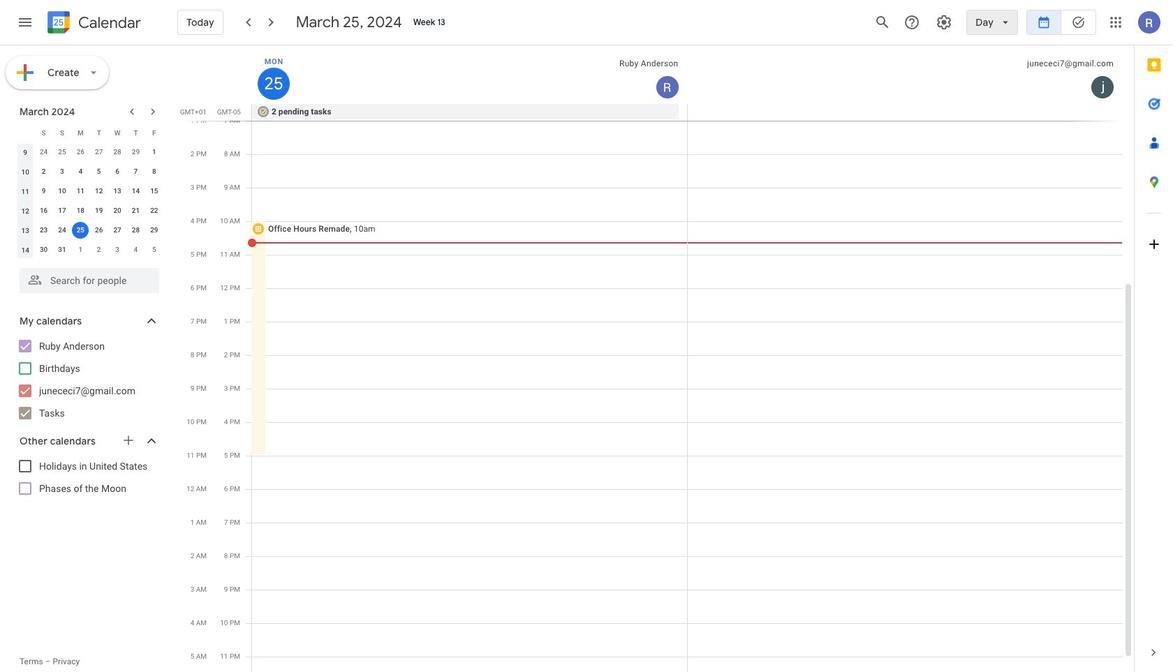 Task type: vqa. For each thing, say whether or not it's contained in the screenshot.
column header to the top
yes



Task type: describe. For each thing, give the bounding box(es) containing it.
february 24 element
[[35, 144, 52, 161]]

april 4 element
[[127, 242, 144, 258]]

february 25 element
[[54, 144, 71, 161]]

10 element
[[54, 183, 71, 200]]

22 element
[[146, 203, 163, 219]]

monday, march 25, today element
[[258, 68, 290, 100]]

april 2 element
[[91, 242, 107, 258]]

18 element
[[72, 203, 89, 219]]

february 26 element
[[72, 144, 89, 161]]

add other calendars image
[[122, 434, 136, 448]]

16 element
[[35, 203, 52, 219]]

21 element
[[127, 203, 144, 219]]

15 element
[[146, 183, 163, 200]]

31 element
[[54, 242, 71, 258]]

main drawer image
[[17, 14, 34, 31]]

25, today element
[[72, 222, 89, 239]]

23 element
[[35, 222, 52, 239]]

4 element
[[72, 163, 89, 180]]

heading inside calendar element
[[75, 14, 141, 31]]

april 3 element
[[109, 242, 126, 258]]

7 element
[[127, 163, 144, 180]]

april 5 element
[[146, 242, 163, 258]]

26 element
[[91, 222, 107, 239]]

13 element
[[109, 183, 126, 200]]

cell inside row group
[[71, 221, 90, 240]]

Search for people text field
[[28, 268, 151, 293]]



Task type: locate. For each thing, give the bounding box(es) containing it.
1 element
[[146, 144, 163, 161]]

tab list
[[1135, 45, 1174, 634]]

april 1 element
[[72, 242, 89, 258]]

9 element
[[35, 183, 52, 200]]

0 vertical spatial column header
[[252, 45, 688, 104]]

30 element
[[35, 242, 52, 258]]

20 element
[[109, 203, 126, 219]]

19 element
[[91, 203, 107, 219]]

29 element
[[146, 222, 163, 239]]

february 28 element
[[109, 144, 126, 161]]

march 2024 grid
[[13, 123, 163, 260]]

14 element
[[127, 183, 144, 200]]

column header
[[252, 45, 688, 104], [16, 123, 34, 143]]

12 element
[[91, 183, 107, 200]]

my calendars list
[[3, 335, 173, 425]]

1 horizontal spatial column header
[[252, 45, 688, 104]]

february 27 element
[[91, 144, 107, 161]]

settings menu image
[[936, 14, 953, 31]]

column header inside march 2024 grid
[[16, 123, 34, 143]]

row
[[246, 104, 1134, 121], [16, 123, 163, 143], [16, 143, 163, 162], [16, 162, 163, 182], [16, 182, 163, 201], [16, 201, 163, 221], [16, 221, 163, 240], [16, 240, 163, 260]]

cell
[[71, 221, 90, 240]]

11 element
[[72, 183, 89, 200]]

row group inside march 2024 grid
[[16, 143, 163, 260]]

grid
[[179, 45, 1134, 673]]

None search field
[[0, 263, 173, 293]]

27 element
[[109, 222, 126, 239]]

row group
[[16, 143, 163, 260]]

heading
[[75, 14, 141, 31]]

february 29 element
[[127, 144, 144, 161]]

8 element
[[146, 163, 163, 180]]

0 horizontal spatial column header
[[16, 123, 34, 143]]

3 element
[[54, 163, 71, 180]]

calendar element
[[45, 8, 141, 39]]

17 element
[[54, 203, 71, 219]]

24 element
[[54, 222, 71, 239]]

28 element
[[127, 222, 144, 239]]

5 element
[[91, 163, 107, 180]]

1 vertical spatial column header
[[16, 123, 34, 143]]

2 element
[[35, 163, 52, 180]]

other calendars list
[[3, 455, 173, 500]]

6 element
[[109, 163, 126, 180]]



